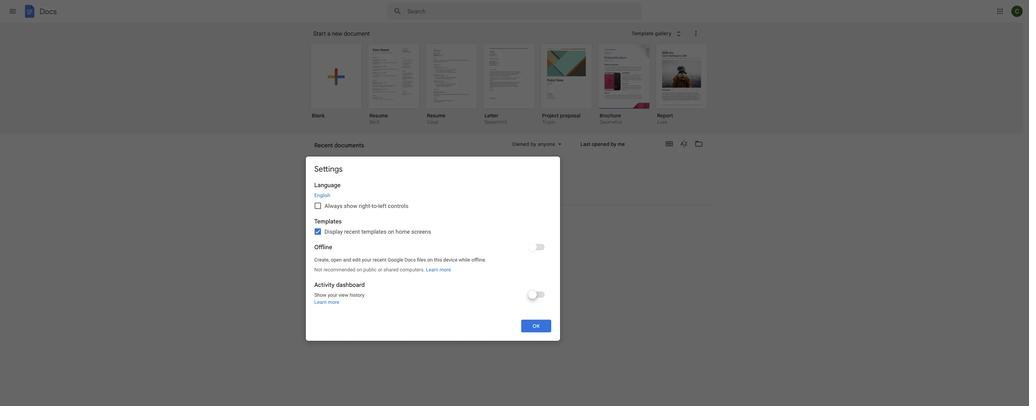 Task type: locate. For each thing, give the bounding box(es) containing it.
1 horizontal spatial more
[[440, 267, 451, 273]]

your
[[362, 257, 371, 263], [328, 293, 337, 298]]

1 resume from the left
[[369, 113, 388, 119]]

learn more link down show
[[314, 300, 339, 305]]

a
[[327, 30, 330, 37]]

display recent templates on home screens
[[325, 229, 431, 236]]

docs link
[[23, 4, 57, 20]]

settings
[[314, 165, 343, 174]]

learn down show
[[314, 300, 327, 305]]

1 vertical spatial recent
[[373, 257, 386, 263]]

1 vertical spatial your
[[328, 293, 337, 298]]

0 vertical spatial recent
[[344, 229, 360, 236]]

0 horizontal spatial resume option
[[368, 44, 420, 126]]

view
[[338, 293, 348, 298]]

more down view
[[328, 300, 339, 305]]

on left the this
[[427, 257, 433, 263]]

1 horizontal spatial learn more link
[[426, 267, 451, 273]]

blank option
[[310, 44, 362, 124]]

show
[[314, 293, 326, 298]]

project
[[542, 113, 559, 119]]

home
[[396, 229, 410, 236]]

right-
[[359, 203, 372, 210]]

edit
[[352, 257, 361, 263]]

last
[[580, 141, 591, 148]]

your right edit
[[362, 257, 371, 263]]

0 horizontal spatial learn
[[314, 300, 327, 305]]

learn more link down the this
[[426, 267, 451, 273]]

2 horizontal spatial on
[[427, 257, 433, 263]]

0 vertical spatial more
[[440, 267, 451, 273]]

resume for resume coral
[[427, 113, 445, 119]]

0 horizontal spatial more
[[328, 300, 339, 305]]

resume option
[[368, 44, 420, 126], [426, 44, 477, 126]]

to-
[[372, 203, 378, 210]]

always
[[325, 203, 342, 210]]

0 horizontal spatial your
[[328, 293, 337, 298]]

template gallery button
[[627, 27, 687, 40]]

language
[[314, 182, 341, 189]]

1 horizontal spatial on
[[388, 229, 394, 236]]

recent
[[344, 229, 360, 236], [373, 257, 386, 263]]

on down edit
[[357, 267, 362, 273]]

start a new document
[[313, 30, 370, 37]]

1 vertical spatial learn more link
[[314, 300, 339, 305]]

recent right display
[[344, 229, 360, 236]]

learn more link
[[426, 267, 451, 273], [314, 300, 339, 305]]

more
[[440, 267, 451, 273], [328, 300, 339, 305]]

0 horizontal spatial recent
[[344, 229, 360, 236]]

learn inside show your view history learn more
[[314, 300, 327, 305]]

english
[[314, 193, 330, 198]]

learn down the this
[[426, 267, 438, 273]]

documents up settings heading
[[334, 142, 364, 149]]

1 vertical spatial learn
[[314, 300, 327, 305]]

english link
[[314, 193, 330, 198]]

learn
[[426, 267, 438, 273], [314, 300, 327, 305]]

0 vertical spatial your
[[362, 257, 371, 263]]

1 vertical spatial on
[[427, 257, 433, 263]]

templates
[[361, 229, 386, 236]]

0 horizontal spatial resume
[[369, 113, 388, 119]]

recent inside heading
[[314, 142, 333, 149]]

report
[[657, 113, 673, 119]]

0 vertical spatial learn more link
[[426, 267, 451, 273]]

controls
[[388, 203, 408, 210]]

resume
[[369, 113, 388, 119], [427, 113, 445, 119]]

brochure geometric
[[600, 113, 622, 125]]

1 horizontal spatial docs
[[404, 257, 416, 263]]

resume coral
[[427, 113, 445, 125]]

ok
[[533, 323, 540, 330]]

None search field
[[387, 3, 642, 20]]

region
[[309, 173, 715, 191]]

public
[[363, 267, 377, 273]]

on
[[388, 229, 394, 236], [427, 257, 433, 263], [357, 267, 362, 273]]

2 resume from the left
[[427, 113, 445, 119]]

0 vertical spatial docs
[[40, 7, 57, 16]]

1 horizontal spatial resume option
[[426, 44, 477, 126]]

0 horizontal spatial learn more link
[[314, 300, 339, 305]]

or
[[378, 267, 382, 273]]

1 horizontal spatial recent
[[373, 257, 386, 263]]

computers.
[[400, 267, 425, 273]]

offline.
[[471, 257, 486, 263]]

brochure option
[[598, 44, 650, 126]]

letter option
[[483, 44, 535, 126]]

list box
[[310, 42, 716, 135]]

1 resume option from the left
[[368, 44, 420, 126]]

show your view history learn more
[[314, 293, 365, 305]]

0 vertical spatial learn
[[426, 267, 438, 273]]

documents
[[334, 142, 364, 149], [326, 145, 352, 151]]

docs
[[40, 7, 57, 16], [404, 257, 416, 263]]

recent documents
[[314, 142, 364, 149], [309, 145, 352, 151]]

not recommended on public or shared computers. learn more
[[314, 267, 451, 273]]

1 vertical spatial more
[[328, 300, 339, 305]]

2 resume option from the left
[[426, 44, 477, 126]]

your left view
[[328, 293, 337, 298]]

start
[[313, 30, 326, 37]]

settings dialog
[[305, 156, 560, 342]]

0 horizontal spatial on
[[357, 267, 362, 273]]

1 vertical spatial docs
[[404, 257, 416, 263]]

1 horizontal spatial resume
[[427, 113, 445, 119]]

shared
[[384, 267, 399, 273]]

resume up coral
[[427, 113, 445, 119]]

show
[[344, 203, 357, 210]]

resume up serif
[[369, 113, 388, 119]]

this
[[434, 257, 442, 263]]

tropic
[[542, 119, 556, 125]]

recent documents up settings on the left of the page
[[314, 142, 364, 149]]

recent
[[314, 142, 333, 149], [309, 145, 325, 151]]

recent up or
[[373, 257, 386, 263]]

on left home
[[388, 229, 394, 236]]

always show right-to-left controls
[[325, 203, 408, 210]]

more down device
[[440, 267, 451, 273]]

gallery
[[655, 30, 672, 37]]

offline
[[314, 244, 332, 251]]



Task type: describe. For each thing, give the bounding box(es) containing it.
screens
[[411, 229, 431, 236]]

ok button
[[521, 320, 551, 333]]

while
[[459, 257, 470, 263]]

documents up settings on the left of the page
[[326, 145, 352, 151]]

recent documents up settings heading
[[309, 145, 352, 151]]

documents inside heading
[[334, 142, 364, 149]]

2 vertical spatial on
[[357, 267, 362, 273]]

0 horizontal spatial docs
[[40, 7, 57, 16]]

list box containing blank
[[310, 42, 716, 135]]

Always show right-to-left controls checkbox
[[315, 203, 321, 209]]

luxe
[[657, 119, 667, 125]]

coral
[[427, 119, 438, 125]]

proposal
[[560, 113, 580, 119]]

history
[[350, 293, 365, 298]]

activity dashboard
[[314, 282, 365, 289]]

more inside show your view history learn more
[[328, 300, 339, 305]]

spearmint
[[484, 119, 507, 125]]

language english
[[314, 182, 341, 198]]

1 horizontal spatial your
[[362, 257, 371, 263]]

recent documents inside recent documents heading
[[314, 142, 364, 149]]

0 vertical spatial on
[[388, 229, 394, 236]]

left
[[378, 203, 386, 210]]

open
[[331, 257, 342, 263]]

project proposal option
[[541, 44, 592, 126]]

dashboard
[[336, 282, 365, 289]]

docs inside the settings dialog
[[404, 257, 416, 263]]

templates
[[314, 219, 342, 226]]

project proposal tropic
[[542, 113, 580, 125]]

me
[[618, 141, 625, 148]]

serif
[[369, 119, 379, 125]]

geometric
[[600, 119, 622, 125]]

activity
[[314, 282, 335, 289]]

search image
[[391, 4, 405, 18]]

settings heading
[[314, 165, 343, 174]]

create, open and edit your recent google docs files on this device while offline.
[[314, 257, 486, 263]]

brochure
[[600, 113, 621, 119]]

recent documents heading
[[309, 134, 497, 157]]

report luxe
[[657, 113, 673, 125]]

create,
[[314, 257, 330, 263]]

letter spearmint
[[484, 113, 507, 125]]

learn more link for not recommended on public or shared computers. learn more
[[426, 267, 451, 273]]

Display recent templates on home screens checkbox
[[315, 229, 321, 235]]

and
[[343, 257, 351, 263]]

letter
[[484, 113, 498, 119]]

by
[[611, 141, 616, 148]]

resume for resume serif
[[369, 113, 388, 119]]

document
[[344, 30, 370, 37]]

opened
[[592, 141, 609, 148]]

template gallery
[[632, 30, 672, 37]]

files
[[417, 257, 426, 263]]

last opened by me
[[580, 141, 625, 148]]

not
[[314, 267, 322, 273]]

google
[[388, 257, 403, 263]]

display
[[325, 229, 343, 236]]

learn more link for show your view history learn more
[[314, 300, 339, 305]]

device
[[443, 257, 458, 263]]

resume serif
[[369, 113, 388, 125]]

report option
[[656, 44, 707, 126]]

blank
[[312, 113, 325, 119]]

recommended
[[323, 267, 355, 273]]

start a new document heading
[[313, 23, 627, 45]]

template
[[632, 30, 654, 37]]

new
[[332, 30, 342, 37]]

1 horizontal spatial learn
[[426, 267, 438, 273]]

your inside show your view history learn more
[[328, 293, 337, 298]]



Task type: vqa. For each thing, say whether or not it's contained in the screenshot.
the bottom on
yes



